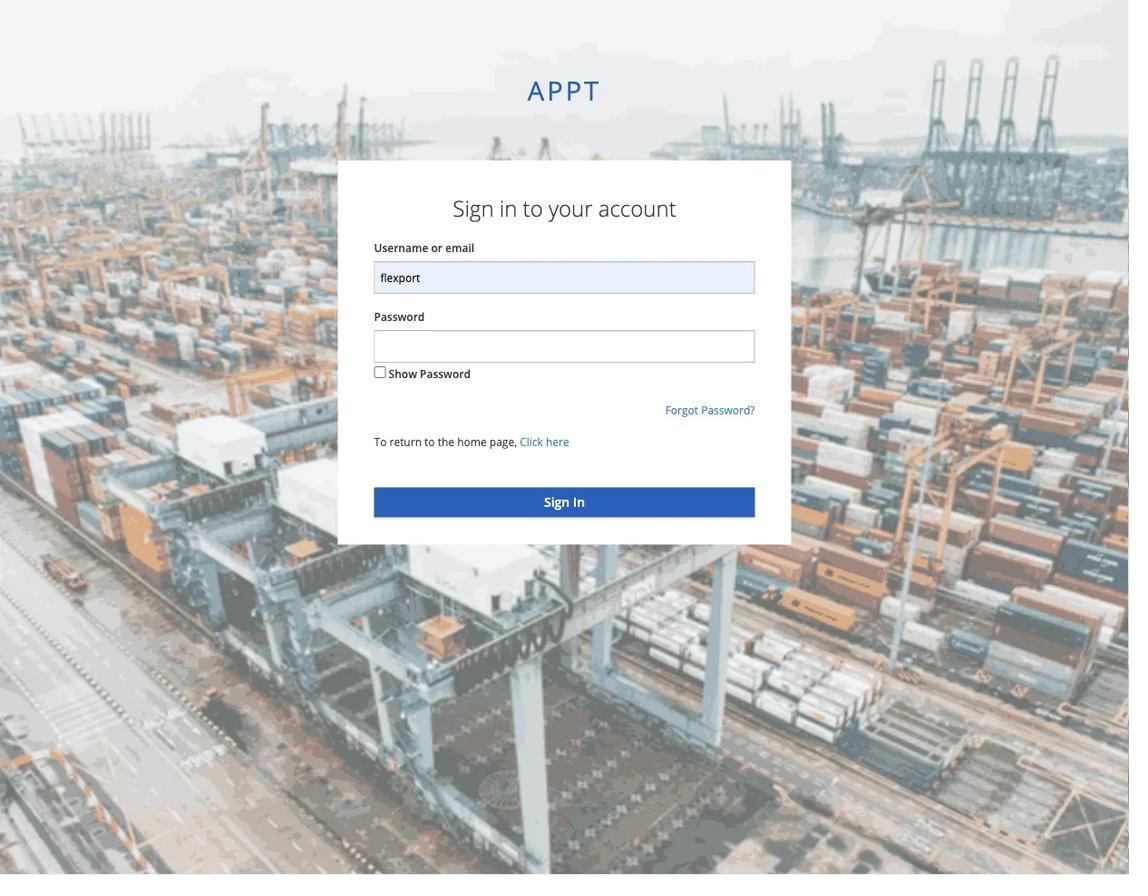 Task type: describe. For each thing, give the bounding box(es) containing it.
forgot password? link
[[666, 403, 756, 418]]

return
[[390, 435, 422, 450]]

Show Password checkbox
[[374, 367, 386, 379]]

appt
[[528, 72, 602, 108]]

sign in to your account
[[453, 194, 677, 223]]

sign
[[453, 194, 494, 223]]

page,
[[490, 435, 517, 450]]

to
[[374, 435, 387, 450]]

forgot
[[666, 403, 699, 418]]

forgot password?
[[666, 403, 756, 418]]

the
[[438, 435, 455, 450]]

here
[[546, 435, 570, 450]]

account
[[599, 194, 677, 223]]

show
[[389, 367, 417, 382]]

username
[[374, 240, 429, 255]]

email
[[446, 240, 475, 255]]

home
[[458, 435, 487, 450]]



Task type: locate. For each thing, give the bounding box(es) containing it.
0 horizontal spatial to
[[425, 435, 435, 450]]

username or email
[[374, 240, 475, 255]]

None submit
[[374, 488, 756, 518]]

to right in
[[523, 194, 543, 223]]

click here link
[[520, 435, 570, 450]]

in
[[500, 194, 518, 223]]

to
[[523, 194, 543, 223], [425, 435, 435, 450]]

0 vertical spatial password
[[374, 309, 425, 324]]

password right show
[[420, 367, 471, 382]]

Password password field
[[374, 331, 756, 363]]

to left "the"
[[425, 435, 435, 450]]

to return to the home page, click here
[[374, 435, 570, 450]]

password
[[374, 309, 425, 324], [420, 367, 471, 382]]

1 horizontal spatial to
[[523, 194, 543, 223]]

your
[[549, 194, 593, 223]]

password up show
[[374, 309, 425, 324]]

1 vertical spatial password
[[420, 367, 471, 382]]

1 vertical spatial to
[[425, 435, 435, 450]]

to for the
[[425, 435, 435, 450]]

0 vertical spatial to
[[523, 194, 543, 223]]

or
[[431, 240, 443, 255]]

to for your
[[523, 194, 543, 223]]

click
[[520, 435, 544, 450]]

password?
[[702, 403, 756, 418]]

Username or email text field
[[374, 262, 756, 294]]

show password
[[389, 367, 471, 382]]



